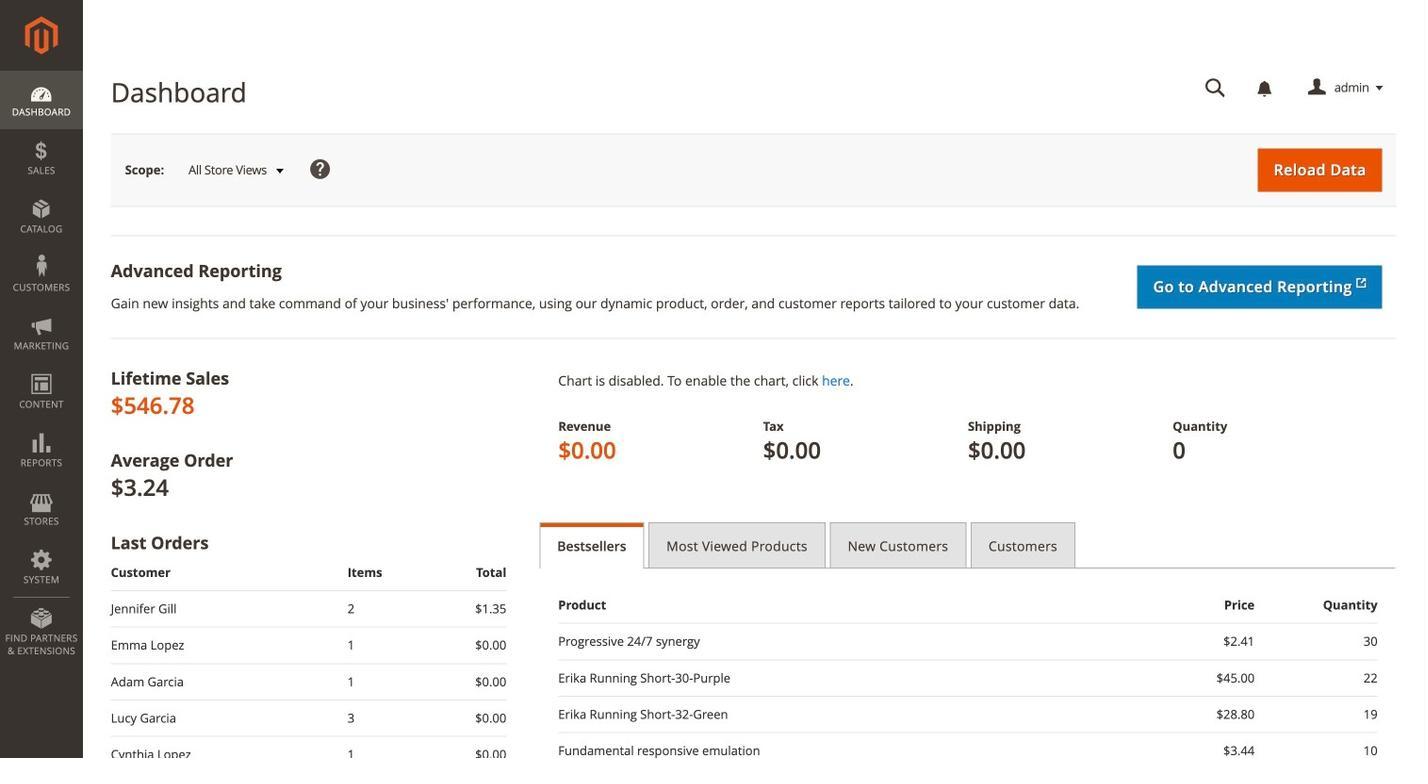 Task type: locate. For each thing, give the bounding box(es) containing it.
tab list
[[540, 522, 1397, 569]]

None text field
[[1192, 72, 1240, 105]]

menu bar
[[0, 71, 83, 667]]



Task type: describe. For each thing, give the bounding box(es) containing it.
magento admin panel image
[[25, 16, 58, 55]]



